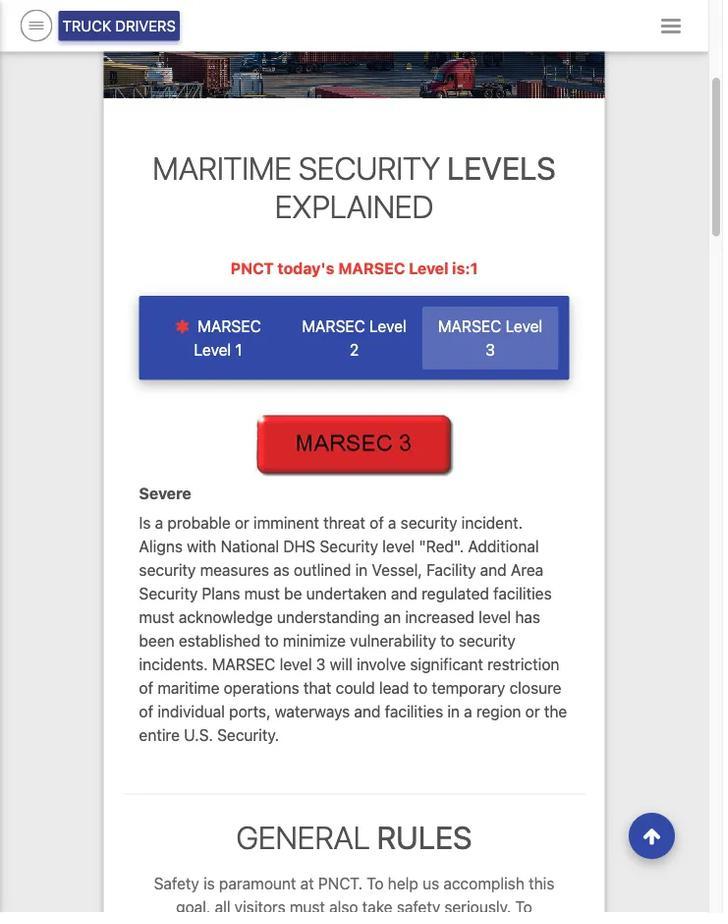 Task type: locate. For each thing, give the bounding box(es) containing it.
security
[[299, 150, 441, 188], [320, 538, 379, 556], [139, 585, 198, 604]]

1 vertical spatial of
[[139, 679, 154, 698]]

minimize
[[283, 632, 346, 651]]

0 vertical spatial 3
[[486, 342, 496, 360]]

acknowledge
[[179, 608, 273, 627]]

level inside marsec level 3
[[506, 318, 543, 337]]

must inside 'safety is paramount at pnct. to help us accomplish this goal, all visitors must also take safety seriously. t'
[[290, 899, 326, 914]]

facilities down lead
[[385, 703, 444, 722]]

restriction
[[488, 656, 560, 674]]

must down at at the left bottom of the page
[[290, 899, 326, 914]]

general rules
[[237, 819, 473, 857]]

security inside maritime security levels explained
[[299, 150, 441, 188]]

0 vertical spatial level
[[383, 538, 415, 556]]

significant
[[411, 656, 484, 674]]

a down temporary
[[464, 703, 473, 722]]

safety
[[154, 875, 200, 894]]

explained
[[275, 188, 434, 225]]

2 vertical spatial must
[[290, 899, 326, 914]]

1 vertical spatial security
[[139, 561, 196, 580]]

in
[[356, 561, 368, 580], [448, 703, 460, 722]]

established
[[179, 632, 261, 651]]

or left the
[[526, 703, 541, 722]]

security down aligns
[[139, 561, 196, 580]]

0 vertical spatial and
[[481, 561, 507, 580]]

1 vertical spatial must
[[139, 608, 175, 627]]

2 vertical spatial and
[[355, 703, 381, 722]]

marsec inside is a probable or imminent threat of a security incident. aligns with national dhs security level "red". additional security measures as outlined in vessel, facility and area security plans must be undertaken and regulated facilities must acknowledge understanding an increased level has been established to minimize vulnerability to security incidents. marsec level 3 will involve significant restriction of maritime operations that could lead to temporary closure of individual ports, waterways and facilities in a region or the entire u.s. security.
[[212, 656, 276, 674]]

at
[[301, 875, 314, 894]]

0 vertical spatial or
[[235, 514, 250, 533]]

a up vessel,
[[389, 514, 397, 533]]

area
[[511, 561, 544, 580]]

facilities
[[494, 585, 552, 604], [385, 703, 444, 722]]

2 horizontal spatial a
[[464, 703, 473, 722]]

u.s.
[[184, 727, 213, 745]]

safety
[[397, 899, 441, 914]]

level down minimize
[[280, 656, 312, 674]]

1 horizontal spatial in
[[448, 703, 460, 722]]

with
[[187, 538, 217, 556]]

truck
[[63, 17, 112, 34]]

is:1
[[453, 260, 478, 278]]

marsec level 2
[[302, 318, 407, 360]]

security down threat
[[320, 538, 379, 556]]

level for marsec level 2
[[370, 318, 407, 337]]

marsec for marsec level 1
[[198, 318, 261, 337]]

must
[[245, 585, 280, 604], [139, 608, 175, 627], [290, 899, 326, 914]]

temporary
[[432, 679, 506, 698]]

and down vessel,
[[391, 585, 418, 604]]

of
[[370, 514, 384, 533], [139, 679, 154, 698], [139, 703, 154, 722]]

marsec down is:1
[[439, 318, 502, 337]]

take
[[363, 899, 393, 914]]

0 vertical spatial security
[[299, 150, 441, 188]]

level inside marsec level 1
[[194, 342, 231, 360]]

marsec up operations
[[212, 656, 276, 674]]

to right lead
[[414, 679, 428, 698]]

also
[[330, 899, 359, 914]]

tab list
[[139, 297, 570, 381]]

or up national
[[235, 514, 250, 533]]

drivers
[[115, 17, 176, 34]]

marsec level 3
[[439, 318, 543, 360]]

marsec up '2'
[[302, 318, 366, 337]]

security up explained on the top
[[299, 150, 441, 188]]

and down the additional
[[481, 561, 507, 580]]

must up been
[[139, 608, 175, 627]]

3
[[486, 342, 496, 360], [317, 656, 326, 674]]

to left minimize
[[265, 632, 279, 651]]

2 vertical spatial security
[[459, 632, 516, 651]]

2 horizontal spatial security
[[459, 632, 516, 651]]

2 vertical spatial security
[[139, 585, 198, 604]]

is
[[139, 514, 151, 533]]

marsec inside marsec level 1
[[198, 318, 261, 337]]

marsec level 1
[[194, 318, 261, 360]]

the
[[545, 703, 568, 722]]

aligns
[[139, 538, 183, 556]]

probable
[[168, 514, 231, 533]]

0 horizontal spatial in
[[356, 561, 368, 580]]

1 horizontal spatial security
[[401, 514, 458, 533]]

0 horizontal spatial facilities
[[385, 703, 444, 722]]

pnct
[[231, 260, 274, 278]]

in down temporary
[[448, 703, 460, 722]]

incident.
[[462, 514, 523, 533]]

a right is
[[155, 514, 164, 533]]

must down as
[[245, 585, 280, 604]]

and down "could"
[[355, 703, 381, 722]]

rules
[[377, 819, 473, 857]]

0 horizontal spatial 3
[[317, 656, 326, 674]]

of down "incidents." on the bottom of page
[[139, 679, 154, 698]]

marsec down explained on the top
[[339, 260, 406, 278]]

1 horizontal spatial 3
[[486, 342, 496, 360]]

1 horizontal spatial must
[[245, 585, 280, 604]]

1 vertical spatial in
[[448, 703, 460, 722]]

to
[[265, 632, 279, 651], [441, 632, 455, 651], [414, 679, 428, 698]]

all
[[215, 899, 231, 914]]

security
[[401, 514, 458, 533], [139, 561, 196, 580], [459, 632, 516, 651]]

1 vertical spatial level
[[479, 608, 512, 627]]

closure
[[510, 679, 562, 698]]

facilities down area
[[494, 585, 552, 604]]

security up the "red".
[[401, 514, 458, 533]]

0 vertical spatial security
[[401, 514, 458, 533]]

marsec
[[339, 260, 406, 278], [198, 318, 261, 337], [302, 318, 366, 337], [439, 318, 502, 337], [212, 656, 276, 674]]

1 horizontal spatial to
[[414, 679, 428, 698]]

marsec up 1
[[198, 318, 261, 337]]

security up restriction at the right bottom
[[459, 632, 516, 651]]

an
[[384, 608, 402, 627]]

be
[[284, 585, 302, 604]]

1 vertical spatial and
[[391, 585, 418, 604]]

0 horizontal spatial level
[[280, 656, 312, 674]]

visitors
[[235, 899, 286, 914]]

of right threat
[[370, 514, 384, 533]]

could
[[336, 679, 376, 698]]

a
[[155, 514, 164, 533], [389, 514, 397, 533], [464, 703, 473, 722]]

marsec inside marsec level 2
[[302, 318, 366, 337]]

marsec inside marsec level 3
[[439, 318, 502, 337]]

1 horizontal spatial and
[[391, 585, 418, 604]]

to up significant
[[441, 632, 455, 651]]

2 vertical spatial level
[[280, 656, 312, 674]]

level inside marsec level 2
[[370, 318, 407, 337]]

0 horizontal spatial must
[[139, 608, 175, 627]]

entire
[[139, 727, 180, 745]]

0 vertical spatial facilities
[[494, 585, 552, 604]]

or
[[235, 514, 250, 533], [526, 703, 541, 722]]

level
[[383, 538, 415, 556], [479, 608, 512, 627], [280, 656, 312, 674]]

security down aligns
[[139, 585, 198, 604]]

to
[[367, 875, 384, 894]]

and
[[481, 561, 507, 580], [391, 585, 418, 604], [355, 703, 381, 722]]

0 vertical spatial of
[[370, 514, 384, 533]]

plans
[[202, 585, 241, 604]]

level for marsec level 1
[[194, 342, 231, 360]]

level up vessel,
[[383, 538, 415, 556]]

in up undertaken
[[356, 561, 368, 580]]

level left has
[[479, 608, 512, 627]]

2 horizontal spatial must
[[290, 899, 326, 914]]

lead
[[380, 679, 410, 698]]

1 vertical spatial 3
[[317, 656, 326, 674]]

undertaken
[[306, 585, 387, 604]]

level
[[409, 260, 449, 278], [370, 318, 407, 337], [506, 318, 543, 337], [194, 342, 231, 360]]

dhs
[[284, 538, 316, 556]]

level for marsec level 3
[[506, 318, 543, 337]]

1 horizontal spatial facilities
[[494, 585, 552, 604]]

1 vertical spatial or
[[526, 703, 541, 722]]

of up entire on the bottom of page
[[139, 703, 154, 722]]

1 vertical spatial security
[[320, 538, 379, 556]]

understanding
[[277, 608, 380, 627]]

1 vertical spatial facilities
[[385, 703, 444, 722]]



Task type: describe. For each thing, give the bounding box(es) containing it.
marsec level 1 link
[[150, 308, 286, 371]]

safety is paramount at pnct. to help us accomplish this goal, all visitors must also take safety seriously. t
[[154, 875, 555, 914]]

2 horizontal spatial to
[[441, 632, 455, 651]]

goal,
[[176, 899, 211, 914]]

us
[[423, 875, 440, 894]]

facility
[[427, 561, 477, 580]]

0 vertical spatial must
[[245, 585, 280, 604]]

will
[[330, 656, 353, 674]]

involve
[[357, 656, 406, 674]]

marsec for marsec level 2
[[302, 318, 366, 337]]

0 horizontal spatial to
[[265, 632, 279, 651]]

truck drivers
[[63, 17, 176, 34]]

threat
[[324, 514, 366, 533]]

has
[[516, 608, 541, 627]]

tab list containing marsec level 1
[[139, 297, 570, 381]]

incidents.
[[139, 656, 208, 674]]

ports,
[[229, 703, 271, 722]]

0 horizontal spatial or
[[235, 514, 250, 533]]

help
[[388, 875, 419, 894]]

additional
[[469, 538, 540, 556]]

national
[[221, 538, 280, 556]]

that
[[304, 679, 332, 698]]

pnct.
[[319, 875, 363, 894]]

outlined
[[294, 561, 352, 580]]

been
[[139, 632, 175, 651]]

marsec level 3 link
[[423, 308, 559, 371]]

levels
[[448, 150, 556, 188]]

measures
[[200, 561, 270, 580]]

regulated
[[422, 585, 490, 604]]

3 inside is a probable or imminent threat of a security incident. aligns with national dhs security level "red". additional security measures as outlined in vessel, facility and area security plans must be undertaken and regulated facilities must acknowledge understanding an increased level has been established to minimize vulnerability to security incidents. marsec level 3 will involve significant restriction of maritime operations that could lead to temporary closure of individual ports, waterways and facilities in a region or the entire u.s. security.
[[317, 656, 326, 674]]

maritime
[[158, 679, 220, 698]]

0 horizontal spatial security
[[139, 561, 196, 580]]

this
[[529, 875, 555, 894]]

region
[[477, 703, 522, 722]]

1 horizontal spatial a
[[389, 514, 397, 533]]

severe
[[139, 485, 192, 504]]

2
[[350, 342, 359, 360]]

paramount
[[219, 875, 297, 894]]

increased
[[406, 608, 475, 627]]

vulnerability
[[350, 632, 437, 651]]

seriously.
[[445, 899, 512, 914]]

is a probable or imminent threat of a security incident. aligns with national dhs security level "red". additional security measures as outlined in vessel, facility and area security plans must be undertaken and regulated facilities must acknowledge understanding an increased level has been established to minimize vulnerability to security incidents. marsec level 3 will involve significant restriction of maritime operations that could lead to temporary closure of individual ports, waterways and facilities in a region or the entire u.s. security.
[[139, 514, 568, 745]]

waterways
[[275, 703, 350, 722]]

marsec for marsec level 3
[[439, 318, 502, 337]]

marsec level 2 link
[[286, 308, 423, 371]]

maritime
[[153, 150, 292, 188]]

3 inside marsec level 3
[[486, 342, 496, 360]]

1 horizontal spatial or
[[526, 703, 541, 722]]

vessel,
[[372, 561, 423, 580]]

"red".
[[419, 538, 465, 556]]

0 horizontal spatial a
[[155, 514, 164, 533]]

1
[[235, 342, 242, 360]]

2 horizontal spatial level
[[479, 608, 512, 627]]

0 horizontal spatial and
[[355, 703, 381, 722]]

operations
[[224, 679, 300, 698]]

general
[[237, 819, 370, 857]]

truck drivers link
[[59, 11, 180, 41]]

pnct today's marsec level is:1
[[231, 260, 478, 278]]

as
[[274, 561, 290, 580]]

0 vertical spatial in
[[356, 561, 368, 580]]

is
[[204, 875, 215, 894]]

maritime security levels explained
[[153, 150, 556, 225]]

today's
[[278, 260, 335, 278]]

individual
[[158, 703, 225, 722]]

imminent
[[254, 514, 320, 533]]

security.
[[217, 727, 279, 745]]

accomplish
[[444, 875, 525, 894]]

2 horizontal spatial and
[[481, 561, 507, 580]]

1 horizontal spatial level
[[383, 538, 415, 556]]

2 vertical spatial of
[[139, 703, 154, 722]]



Task type: vqa. For each thing, say whether or not it's contained in the screenshot.
minimize
yes



